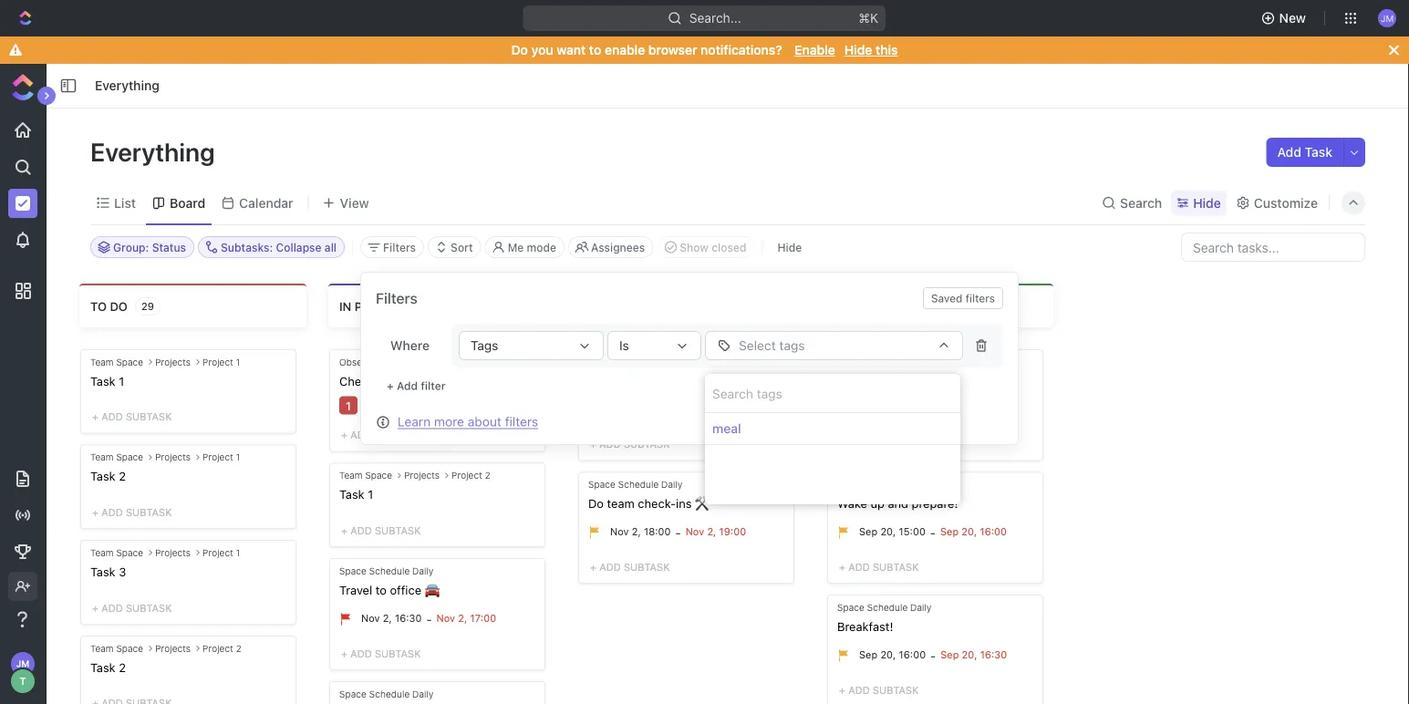 Task type: vqa. For each thing, say whether or not it's contained in the screenshot.
nov 25 dropdown button
no



Task type: describe. For each thing, give the bounding box(es) containing it.
0 vertical spatial do
[[511, 42, 528, 57]]

learn more about filters
[[398, 414, 538, 429]]

board
[[170, 195, 205, 210]]

select tags
[[739, 338, 805, 353]]

project 1 for ‎task 1
[[203, 357, 240, 367]]

add inside button
[[1277, 145, 1301, 160]]

- for wake
[[930, 403, 936, 417]]

more
[[434, 414, 464, 429]]

2 wake from the top
[[837, 497, 867, 510]]

notifications?
[[701, 42, 782, 57]]

+ add filter
[[387, 379, 446, 392]]

1 vertical spatial space schedule daily
[[588, 479, 682, 490]]

select
[[739, 338, 776, 353]]

2 horizontal spatial to
[[589, 42, 601, 57]]

breakfast!
[[837, 619, 893, 633]]

observatory
[[339, 357, 393, 367]]

and inside space schedule daily wake up and prepare!
[[888, 374, 908, 388]]

learn more about filters link
[[398, 414, 538, 429]]

space inside space schedule daily breakfast!
[[837, 602, 864, 613]]

filter
[[421, 379, 446, 392]]

to do
[[90, 299, 128, 313]]

projects for task 2
[[155, 643, 191, 653]]

- for breakfast!
[[930, 649, 936, 662]]

space inside the space schedule daily travel to office 🚘
[[339, 566, 366, 576]]

out
[[377, 374, 396, 388]]

projects for task 1
[[404, 470, 440, 481]]

you
[[531, 42, 553, 57]]

meal
[[712, 421, 741, 436]]

2 ins from the top
[[676, 497, 692, 510]]

select tags button
[[705, 331, 963, 360]]

team space for ‎task 2
[[90, 452, 143, 462]]

wake up and prepare!
[[837, 497, 958, 510]]

team for task 2
[[90, 643, 114, 653]]

project for task 2
[[203, 643, 233, 653]]

space schedule daily travel to office 🚘
[[339, 566, 437, 597]]

1 vertical spatial do
[[588, 374, 604, 388]]

saved filters
[[931, 292, 995, 305]]

team for task 3
[[90, 547, 114, 558]]

tags
[[779, 338, 805, 353]]

project 2 for task 1
[[452, 470, 490, 481]]

0 vertical spatial space schedule daily
[[588, 357, 682, 367]]

project for task 1
[[452, 470, 482, 481]]

everything link
[[90, 75, 164, 97]]

hide inside button
[[777, 241, 802, 254]]

1 check- from the top
[[638, 374, 676, 388]]

filters button
[[360, 236, 424, 258]]

everything inside everything link
[[95, 78, 159, 93]]

schedule inside the space schedule daily travel to office 🚘
[[369, 566, 410, 576]]

1 team from the top
[[607, 374, 635, 388]]

schedule inside space schedule daily wake up and prepare!
[[867, 357, 908, 367]]

check
[[339, 374, 374, 388]]

do
[[110, 299, 128, 313]]

‎task for ‎task 1
[[90, 374, 115, 388]]

schedule inside space schedule daily breakfast!
[[867, 602, 908, 613]]

search...
[[690, 10, 741, 26]]

project 1 for task 3
[[203, 547, 240, 558]]

saved
[[931, 292, 963, 305]]

office
[[390, 583, 421, 597]]

space inside space schedule daily wake up and prepare!
[[837, 357, 864, 367]]

add task
[[1277, 145, 1332, 160]]

‎task 1
[[90, 374, 124, 388]]

task 3
[[90, 565, 126, 578]]

2 and from the top
[[888, 497, 908, 510]]

rancho
[[399, 374, 440, 388]]

‎task 2
[[90, 469, 126, 483]]

travel
[[339, 583, 372, 597]]

1 ins from the top
[[676, 374, 692, 388]]

enable
[[795, 42, 835, 57]]

Search tags text field
[[705, 374, 960, 413]]

project for task 3
[[203, 547, 233, 558]]

learn
[[398, 414, 431, 429]]

2 team from the top
[[607, 497, 635, 510]]

team space for task 1
[[339, 470, 392, 481]]

2 ⚒️ from the top
[[695, 497, 707, 510]]

in
[[339, 299, 351, 313]]

projects for ‎task 2
[[155, 452, 191, 462]]

1 vertical spatial to
[[90, 299, 107, 313]]



Task type: locate. For each thing, give the bounding box(es) containing it.
new button
[[1254, 4, 1317, 33]]

- for travel
[[426, 612, 432, 626]]

2 horizontal spatial hide
[[1193, 195, 1221, 210]]

search
[[1120, 195, 1162, 210]]

daily inside space schedule daily wake up and prepare!
[[910, 357, 931, 367]]

2 up from the top
[[871, 497, 885, 510]]

do you want to enable browser notifications? enable hide this
[[511, 42, 898, 57]]

task inside button
[[1305, 145, 1332, 160]]

⚒️
[[695, 374, 707, 388], [695, 497, 707, 510]]

team space up the ‎task 1
[[90, 357, 143, 367]]

filters right saved
[[966, 292, 995, 305]]

team
[[90, 357, 114, 367], [90, 452, 114, 462], [339, 470, 363, 481], [90, 547, 114, 558], [90, 643, 114, 653]]

1 vertical spatial wake
[[837, 497, 867, 510]]

0 horizontal spatial hide
[[777, 241, 802, 254]]

0 vertical spatial ‎task
[[90, 374, 115, 388]]

up inside space schedule daily wake up and prepare!
[[871, 374, 885, 388]]

enable
[[605, 42, 645, 57]]

wake inside space schedule daily wake up and prepare!
[[837, 374, 867, 388]]

team space up '‎task 2'
[[90, 452, 143, 462]]

1 horizontal spatial filters
[[966, 292, 995, 305]]

2 vertical spatial space schedule daily
[[339, 688, 433, 699]]

team space for task 3
[[90, 547, 143, 558]]

1 vertical spatial everything
[[90, 136, 220, 166]]

do team check-ins ⚒️
[[588, 374, 707, 388], [588, 497, 707, 510]]

filters
[[966, 292, 995, 305], [505, 414, 538, 429]]

calendar link
[[235, 190, 293, 216]]

schedule
[[618, 357, 659, 367], [867, 357, 908, 367], [618, 479, 659, 490], [369, 566, 410, 576], [867, 602, 908, 613], [369, 688, 410, 699]]

1 do team check-ins ⚒️ from the top
[[588, 374, 707, 388]]

space schedule daily wake up and prepare!
[[837, 357, 958, 388]]

obser.
[[443, 374, 480, 388]]

prepare!
[[912, 374, 958, 388], [912, 497, 958, 510]]

0 vertical spatial wake
[[837, 374, 867, 388]]

team up task 1 on the bottom left
[[339, 470, 363, 481]]

+
[[387, 379, 394, 392], [92, 411, 98, 423], [341, 429, 347, 441], [590, 438, 596, 450], [839, 438, 845, 450], [92, 506, 98, 518], [341, 525, 347, 536], [590, 561, 596, 573], [839, 561, 845, 573], [92, 602, 98, 614], [341, 647, 347, 659], [839, 684, 845, 696]]

0 vertical spatial prepare!
[[912, 374, 958, 388]]

2 prepare! from the top
[[912, 497, 958, 510]]

filters
[[383, 241, 416, 254]]

‎task for ‎task 2
[[90, 469, 115, 483]]

board link
[[166, 190, 205, 216]]

projects
[[155, 357, 191, 367], [155, 452, 191, 462], [404, 470, 440, 481], [155, 547, 191, 558], [155, 643, 191, 653]]

0 horizontal spatial project 2
[[203, 643, 241, 653]]

2 ‎task from the top
[[90, 469, 115, 483]]

calendar
[[239, 195, 293, 210]]

team space up 3
[[90, 547, 143, 558]]

browser
[[648, 42, 697, 57]]

team up the ‎task 1
[[90, 357, 114, 367]]

ins
[[676, 374, 692, 388], [676, 497, 692, 510]]

0 horizontal spatial filters
[[505, 414, 538, 429]]

3 project 1 from the top
[[203, 547, 240, 558]]

0 vertical spatial and
[[888, 374, 908, 388]]

1 vertical spatial hide
[[1193, 195, 1221, 210]]

2 vertical spatial project 1
[[203, 547, 240, 558]]

Search tasks... text field
[[1182, 233, 1364, 261]]

project for ‎task 1
[[203, 357, 233, 367]]

where
[[390, 338, 430, 353]]

space schedule daily breakfast!
[[837, 602, 931, 633]]

add
[[1277, 145, 1301, 160], [397, 379, 418, 392], [101, 411, 123, 423], [350, 429, 372, 441], [599, 438, 621, 450], [848, 438, 870, 450], [101, 506, 123, 518], [350, 525, 372, 536], [599, 561, 621, 573], [848, 561, 870, 573], [101, 602, 123, 614], [350, 647, 372, 659], [848, 684, 870, 696]]

project 2
[[452, 470, 490, 481], [203, 643, 241, 653]]

team space for task 2
[[90, 643, 143, 653]]

filters right about
[[505, 414, 538, 429]]

subtask
[[126, 411, 172, 423], [375, 429, 421, 441], [624, 438, 670, 450], [873, 438, 919, 450], [126, 506, 172, 518], [375, 525, 421, 536], [624, 561, 670, 573], [873, 561, 919, 573], [126, 602, 172, 614], [375, 647, 421, 659], [873, 684, 919, 696]]

1 horizontal spatial project 2
[[452, 470, 490, 481]]

to inside the space schedule daily travel to office 🚘
[[376, 583, 387, 597]]

up
[[871, 374, 885, 388], [871, 497, 885, 510]]

2 vertical spatial hide
[[777, 241, 802, 254]]

projects for task 3
[[155, 547, 191, 558]]

to
[[589, 42, 601, 57], [90, 299, 107, 313], [376, 583, 387, 597]]

0 vertical spatial hide
[[844, 42, 872, 57]]

observatory check out rancho obser.
[[339, 357, 480, 388]]

customize
[[1254, 195, 1318, 210]]

and
[[888, 374, 908, 388], [888, 497, 908, 510]]

projects for ‎task 1
[[155, 357, 191, 367]]

1 project 1 from the top
[[203, 357, 240, 367]]

hide
[[844, 42, 872, 57], [1193, 195, 1221, 210], [777, 241, 802, 254]]

assignees
[[591, 241, 645, 254]]

2 vertical spatial do
[[588, 497, 604, 510]]

🚘
[[425, 583, 437, 597]]

1 horizontal spatial hide
[[844, 42, 872, 57]]

1 ‎task from the top
[[90, 374, 115, 388]]

wake
[[837, 374, 867, 388], [837, 497, 867, 510]]

project
[[203, 357, 233, 367], [203, 452, 233, 462], [452, 470, 482, 481], [203, 547, 233, 558], [203, 643, 233, 653]]

3
[[119, 565, 126, 578]]

project for ‎task 2
[[203, 452, 233, 462]]

to right want
[[589, 42, 601, 57]]

0 vertical spatial team
[[607, 374, 635, 388]]

0 vertical spatial project 1
[[203, 357, 240, 367]]

want
[[557, 42, 586, 57]]

task 2
[[90, 660, 126, 674]]

task for task 3
[[90, 565, 115, 578]]

1 vertical spatial project 1
[[203, 452, 240, 462]]

daily inside the space schedule daily travel to office 🚘
[[412, 566, 433, 576]]

-
[[930, 403, 936, 417], [675, 526, 681, 540], [930, 526, 936, 540], [426, 612, 432, 626], [930, 649, 936, 662]]

2 check- from the top
[[638, 497, 676, 510]]

1 vertical spatial team
[[607, 497, 635, 510]]

do
[[511, 42, 528, 57], [588, 374, 604, 388], [588, 497, 604, 510]]

team up '‎task 2'
[[90, 452, 114, 462]]

task for task 1
[[339, 488, 364, 501]]

everything
[[95, 78, 159, 93], [90, 136, 220, 166]]

assignees button
[[568, 236, 653, 258]]

team for task 1
[[339, 470, 363, 481]]

team space up task 2 at the bottom of the page
[[90, 643, 143, 653]]

about
[[468, 414, 501, 429]]

project 1
[[203, 357, 240, 367], [203, 452, 240, 462], [203, 547, 240, 558]]

1 vertical spatial project 2
[[203, 643, 241, 653]]

0 vertical spatial everything
[[95, 78, 159, 93]]

0 horizontal spatial to
[[90, 299, 107, 313]]

1 up from the top
[[871, 374, 885, 388]]

29
[[141, 301, 154, 312]]

customize button
[[1230, 190, 1323, 216]]

to left do
[[90, 299, 107, 313]]

search button
[[1096, 190, 1168, 216]]

team
[[607, 374, 635, 388], [607, 497, 635, 510]]

progress
[[355, 299, 418, 313]]

1 vertical spatial up
[[871, 497, 885, 510]]

1
[[236, 357, 240, 367], [119, 374, 124, 388], [346, 399, 351, 412], [236, 452, 240, 462], [368, 488, 373, 501], [236, 547, 240, 558]]

1 prepare! from the top
[[912, 374, 958, 388]]

2 vertical spatial to
[[376, 583, 387, 597]]

0 vertical spatial ins
[[676, 374, 692, 388]]

1 vertical spatial and
[[888, 497, 908, 510]]

team for ‎task 2
[[90, 452, 114, 462]]

2 project 1 from the top
[[203, 452, 240, 462]]

0 vertical spatial to
[[589, 42, 601, 57]]

1 vertical spatial ins
[[676, 497, 692, 510]]

1 vertical spatial check-
[[638, 497, 676, 510]]

to left office
[[376, 583, 387, 597]]

project 2 for task 2
[[203, 643, 241, 653]]

0 vertical spatial ⚒️
[[695, 374, 707, 388]]

0 vertical spatial filters
[[966, 292, 995, 305]]

project 1 for ‎task 2
[[203, 452, 240, 462]]

0 vertical spatial do team check-ins ⚒️
[[588, 374, 707, 388]]

team space up task 1 on the bottom left
[[339, 470, 392, 481]]

task
[[1305, 145, 1332, 160], [339, 488, 364, 501], [90, 565, 115, 578], [90, 660, 115, 674]]

this
[[876, 42, 898, 57]]

+ add subtask
[[92, 411, 172, 423], [341, 429, 421, 441], [590, 438, 670, 450], [839, 438, 919, 450], [92, 506, 172, 518], [341, 525, 421, 536], [590, 561, 670, 573], [839, 561, 919, 573], [92, 602, 172, 614], [341, 647, 421, 659], [839, 684, 919, 696]]

prepare! inside space schedule daily wake up and prepare!
[[912, 374, 958, 388]]

task 1
[[339, 488, 373, 501]]

hide button
[[770, 236, 809, 258]]

1 horizontal spatial to
[[376, 583, 387, 597]]

0 vertical spatial up
[[871, 374, 885, 388]]

space
[[116, 357, 143, 367], [588, 357, 615, 367], [837, 357, 864, 367], [116, 452, 143, 462], [365, 470, 392, 481], [588, 479, 615, 490], [116, 547, 143, 558], [339, 566, 366, 576], [837, 602, 864, 613], [116, 643, 143, 653], [339, 688, 366, 699]]

1 ⚒️ from the top
[[695, 374, 707, 388]]

add task button
[[1266, 138, 1343, 167]]

1 vertical spatial ⚒️
[[695, 497, 707, 510]]

list link
[[110, 190, 136, 216]]

2 do team check-ins ⚒️ from the top
[[588, 497, 707, 510]]

⌘k
[[859, 10, 879, 26]]

1 vertical spatial filters
[[505, 414, 538, 429]]

team space for ‎task 1
[[90, 357, 143, 367]]

2
[[119, 469, 126, 483], [485, 470, 490, 481], [236, 643, 241, 653], [119, 660, 126, 674]]

hide inside dropdown button
[[1193, 195, 1221, 210]]

1 wake from the top
[[837, 374, 867, 388]]

team for ‎task 1
[[90, 357, 114, 367]]

in progress
[[339, 299, 418, 313]]

1 vertical spatial ‎task
[[90, 469, 115, 483]]

1 vertical spatial do team check-ins ⚒️
[[588, 497, 707, 510]]

list
[[114, 195, 136, 210]]

team up task 2 at the bottom of the page
[[90, 643, 114, 653]]

1 vertical spatial prepare!
[[912, 497, 958, 510]]

0 vertical spatial project 2
[[452, 470, 490, 481]]

0 vertical spatial check-
[[638, 374, 676, 388]]

34
[[915, 301, 928, 312]]

daily
[[661, 357, 682, 367], [910, 357, 931, 367], [661, 479, 682, 490], [412, 566, 433, 576], [910, 602, 931, 613], [412, 688, 433, 699]]

task for task 2
[[90, 660, 115, 674]]

new
[[1279, 10, 1306, 26]]

hide button
[[1171, 190, 1226, 216]]

team space
[[90, 357, 143, 367], [90, 452, 143, 462], [339, 470, 392, 481], [90, 547, 143, 558], [90, 643, 143, 653]]

space schedule daily
[[588, 357, 682, 367], [588, 479, 682, 490], [339, 688, 433, 699]]

team up task 3
[[90, 547, 114, 558]]

1 and from the top
[[888, 374, 908, 388]]

daily inside space schedule daily breakfast!
[[910, 602, 931, 613]]



